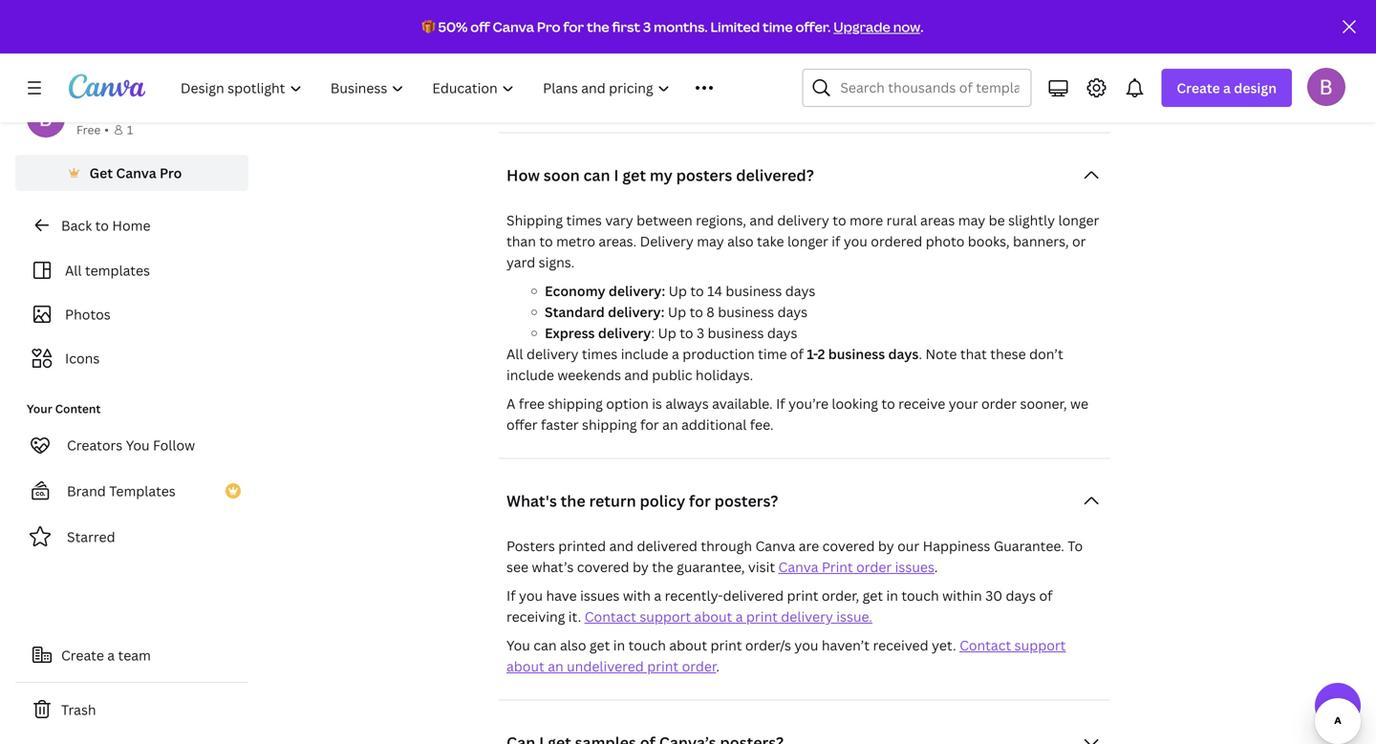 Task type: describe. For each thing, give the bounding box(es) containing it.
faster
[[541, 416, 579, 434]]

how soon can i get my posters delivered? button
[[499, 156, 1111, 194]]

0 vertical spatial or
[[829, 11, 843, 30]]

off
[[470, 18, 490, 36]]

1 vertical spatial time
[[758, 345, 787, 363]]

banners,
[[1013, 232, 1069, 250]]

contact support about an undelivered print order
[[507, 637, 1066, 676]]

starred link
[[15, 518, 248, 556]]

also inside shipping times vary between regions, and delivery to more rural areas may be slightly longer than to metro areas. delivery may also take longer if you ordered photo books, banners, or yard signs.
[[727, 232, 754, 250]]

on for editor,
[[952, 11, 968, 30]]

delivery down order,
[[781, 608, 833, 626]]

issues for .
[[895, 558, 934, 576]]

0 vertical spatial posters
[[542, 11, 590, 30]]

0 horizontal spatial longer
[[787, 232, 828, 250]]

a inside button
[[107, 647, 115, 665]]

pro inside button
[[160, 164, 182, 182]]

options
[[1023, 40, 1072, 58]]

design
[[1234, 79, 1277, 97]]

upgrade
[[834, 18, 891, 36]]

sooner,
[[1020, 395, 1067, 413]]

for up price
[[563, 18, 584, 36]]

business right 2
[[828, 345, 885, 363]]

1 vertical spatial may
[[697, 232, 724, 250]]

posters
[[676, 165, 732, 185]]

canva print order issues .
[[778, 558, 938, 576]]

templates
[[109, 482, 176, 500]]

a inside dropdown button
[[1223, 79, 1231, 97]]

get canva pro button
[[15, 155, 248, 191]]

your
[[27, 401, 52, 417]]

guarantee.
[[994, 537, 1065, 555]]

order,
[[822, 587, 859, 605]]

express
[[545, 324, 595, 342]]

to up if
[[833, 211, 846, 229]]

a left mobile in the right of the page
[[971, 11, 979, 30]]

starred
[[67, 528, 115, 546]]

1 vertical spatial order
[[856, 558, 892, 576]]

to left 8
[[690, 303, 703, 321]]

you inside 'if you have issues with a recently-delivered print order, get in touch within 30 days of receiving it.'
[[519, 587, 543, 605]]

contact support about an undelivered print order link
[[507, 637, 1066, 676]]

•
[[104, 122, 109, 138]]

available.
[[712, 395, 773, 413]]

contact support about a print delivery issue.
[[585, 608, 873, 626]]

to
[[1068, 537, 1083, 555]]

to up signs.
[[539, 232, 553, 250]]

additional
[[681, 416, 747, 434]]

get canva pro
[[90, 164, 182, 182]]

creators you follow link
[[15, 426, 248, 464]]

0 horizontal spatial menu
[[653, 11, 689, 30]]

print inside 'if you have issues with a recently-delivered print order, get in touch within 30 days of receiving it.'
[[787, 587, 819, 605]]

visit
[[748, 558, 775, 576]]

a up public
[[672, 345, 679, 363]]

in inside 'if you have issues with a recently-delivered print order, get in touch within 30 days of receiving it.'
[[886, 587, 898, 605]]

bob builder image
[[1307, 68, 1346, 106]]

on for menu
[[979, 40, 995, 58]]

. up depending
[[921, 18, 924, 36]]

the left share
[[846, 11, 868, 30]]

you can also get in touch about print order/s you haven't received yet.
[[507, 637, 960, 655]]

is
[[652, 395, 662, 413]]

🎁 50% off canva pro for the first 3 months. limited time offer. upgrade now .
[[422, 18, 924, 36]]

a
[[507, 395, 516, 413]]

for inside dropdown button
[[689, 491, 711, 511]]

photos link
[[27, 296, 237, 333]]

standard
[[545, 303, 605, 321]]

create for create a design
[[1177, 79, 1220, 97]]

contact for contact support about an undelivered print order
[[960, 637, 1011, 655]]

0 horizontal spatial are
[[604, 90, 625, 108]]

with
[[623, 587, 651, 605]]

1 vertical spatial times
[[582, 345, 618, 363]]

that
[[960, 345, 987, 363]]

. down you can also get in touch about print order/s you haven't received yet.
[[716, 658, 720, 676]]

2
[[818, 345, 825, 363]]

you inside shipping times vary between regions, and delivery to more rural areas may be slightly longer than to metro areas. delivery may also take longer if you ordered photo books, banners, or yard signs.
[[844, 232, 868, 250]]

the up the located
[[628, 11, 650, 30]]

how soon can i get my posters delivered?
[[507, 165, 814, 185]]

back to home link
[[15, 206, 248, 245]]

as
[[586, 61, 601, 79]]

larger
[[794, 90, 831, 108]]

weekends
[[557, 366, 621, 384]]

you're
[[789, 395, 829, 413]]

quantity.
[[712, 61, 769, 79]]

a up you can also get in touch about print order/s you haven't received yet.
[[736, 608, 743, 626]]

note
[[926, 345, 957, 363]]

print inside contact support about an undelivered print order
[[647, 658, 679, 676]]

be inside shipping times vary between regions, and delivery to more rural areas may be slightly longer than to metro areas. delivery may also take longer if you ordered photo books, banners, or yard signs.
[[989, 211, 1005, 229]]

posters?
[[715, 491, 778, 511]]

yet.
[[932, 637, 956, 655]]

menu inside the price will be located on the printing menu and will update depending on the options you select, such as size, material, or quantity.
[[765, 40, 801, 58]]

0 horizontal spatial you
[[126, 436, 150, 454]]

update
[[858, 40, 903, 58]]

economy delivery: up to 14 business days standard delivery: up to 8 business days express delivery : up to 3 business days
[[545, 282, 816, 342]]

0 vertical spatial covered
[[823, 537, 875, 555]]

creators
[[67, 436, 123, 454]]

fee.
[[750, 416, 774, 434]]

days up 1-
[[778, 303, 808, 321]]

50%
[[438, 18, 468, 36]]

posters inside posters printed and delivered through canva are covered by our happiness guarantee. to see what's covered by the guarantee, visit
[[507, 537, 555, 555]]

public
[[652, 366, 692, 384]]

happiness
[[923, 537, 990, 555]]

canva inside posters printed and delivered through canva are covered by our happiness guarantee. to see what's covered by the guarantee, visit
[[755, 537, 795, 555]]

first
[[612, 18, 640, 36]]

1 vertical spatial by
[[633, 558, 649, 576]]

0 vertical spatial 3
[[643, 18, 651, 36]]

trash link
[[15, 691, 248, 729]]

the down mobile in the right of the page
[[999, 40, 1020, 58]]

received
[[873, 637, 929, 655]]

include inside . note that these don't include weekends and public holidays.
[[507, 366, 554, 384]]

we
[[1070, 395, 1089, 413]]

return
[[589, 491, 636, 511]]

to left 14
[[690, 282, 704, 300]]

for left larger
[[771, 90, 790, 108]]

1 vertical spatial can
[[534, 637, 557, 655]]

0 horizontal spatial also
[[560, 637, 586, 655]]

0 vertical spatial by
[[878, 537, 894, 555]]

you inside the price will be located on the printing menu and will update depending on the options you select, such as size, material, or quantity.
[[1076, 40, 1100, 58]]

delivered?
[[736, 165, 814, 185]]

regions,
[[696, 211, 746, 229]]

days down shipping times vary between regions, and delivery to more rural areas may be slightly longer than to metro areas. delivery may also take longer if you ordered photo books, banners, or yard signs.
[[785, 282, 816, 300]]

get inside dropdown button
[[622, 165, 646, 185]]

than
[[507, 232, 536, 250]]

are inside posters printed and delivered through canva are covered by our happiness guarantee. to see what's covered by the guarantee, visit
[[799, 537, 819, 555]]

free
[[76, 122, 101, 138]]

create a design button
[[1162, 69, 1292, 107]]

an inside contact support about an undelivered print order
[[548, 658, 564, 676]]

0 vertical spatial pro
[[537, 18, 561, 36]]

economy
[[545, 282, 605, 300]]

books,
[[968, 232, 1010, 250]]

1 will from the left
[[570, 40, 592, 58]]

contact for contact support about a print delivery issue.
[[585, 608, 636, 626]]

bulk
[[507, 90, 535, 108]]

business right 8
[[718, 303, 774, 321]]

if
[[832, 232, 840, 250]]

days inside 'if you have issues with a recently-delivered print order, get in touch within 30 days of receiving it.'
[[1006, 587, 1036, 605]]

support for contact support about an undelivered print order
[[1015, 637, 1066, 655]]

get
[[90, 164, 113, 182]]

about for recently-
[[694, 608, 732, 626]]

policy
[[640, 491, 685, 511]]

canva print order issues link
[[778, 558, 934, 576]]

0 horizontal spatial on
[[666, 40, 683, 58]]

2 delivery: from the top
[[608, 303, 665, 321]]

issue.
[[837, 608, 873, 626]]

what's
[[507, 491, 557, 511]]

above
[[717, 11, 757, 30]]

delivery
[[640, 232, 694, 250]]

more
[[850, 211, 883, 229]]

delivery down express
[[527, 345, 579, 363]]

days left note
[[888, 345, 919, 363]]

always
[[665, 395, 709, 413]]

the down 'months.'
[[686, 40, 708, 58]]

content
[[55, 401, 101, 417]]

1 vertical spatial shipping
[[582, 416, 637, 434]]

now
[[893, 18, 921, 36]]

touch inside 'if you have issues with a recently-delivered print order, get in touch within 30 days of receiving it.'
[[902, 587, 939, 605]]

delivered inside 'if you have issues with a recently-delivered print order, get in touch within 30 days of receiving it.'
[[723, 587, 784, 605]]

0 horizontal spatial print
[[507, 11, 538, 30]]

to up all delivery times include a production time of 1-2 business days
[[680, 324, 693, 342]]

for inside a free shipping option is always available. if you're looking to receive your order sooner, we offer faster shipping for an additional fee.
[[640, 416, 659, 434]]

printing
[[711, 40, 762, 58]]

about for about
[[507, 658, 545, 676]]



Task type: vqa. For each thing, say whether or not it's contained in the screenshot.
eligibility guidelines. link
no



Task type: locate. For each thing, give the bounding box(es) containing it.
. down the happiness
[[934, 558, 938, 576]]

0 vertical spatial contact
[[585, 608, 636, 626]]

to
[[833, 211, 846, 229], [95, 216, 109, 235], [539, 232, 553, 250], [690, 282, 704, 300], [690, 303, 703, 321], [680, 324, 693, 342], [882, 395, 895, 413]]

0 vertical spatial times
[[566, 211, 602, 229]]

canva up the in the top left of the page
[[493, 18, 534, 36]]

0 horizontal spatial in
[[613, 637, 625, 655]]

1 vertical spatial contact
[[960, 637, 1011, 655]]

posters up see
[[507, 537, 555, 555]]

1 vertical spatial if
[[507, 587, 516, 605]]

0 horizontal spatial delivered
[[637, 537, 698, 555]]

of inside 'if you have issues with a recently-delivered print order, get in touch within 30 days of receiving it.'
[[1039, 587, 1053, 605]]

icons link
[[27, 340, 237, 377]]

of left 1-
[[790, 345, 804, 363]]

1-
[[807, 345, 818, 363]]

menu left 'bar'
[[653, 11, 689, 30]]

you right options on the right
[[1076, 40, 1100, 58]]

editor,
[[785, 11, 826, 30]]

delivery down "standard"
[[598, 324, 651, 342]]

canva up visit
[[755, 537, 795, 555]]

photo
[[926, 232, 965, 250]]

0 horizontal spatial an
[[548, 658, 564, 676]]

0 horizontal spatial order
[[682, 658, 716, 676]]

issues for with
[[580, 587, 620, 605]]

create for create a team
[[61, 647, 104, 665]]

and inside posters printed and delivered through canva are covered by our happiness guarantee. to see what's covered by the guarantee, visit
[[609, 537, 634, 555]]

delivered down visit
[[723, 587, 784, 605]]

1 horizontal spatial in
[[886, 587, 898, 605]]

also down it.
[[560, 637, 586, 655]]

get right i
[[622, 165, 646, 185]]

0 vertical spatial be
[[595, 40, 611, 58]]

through
[[701, 537, 752, 555]]

print up order,
[[822, 558, 853, 576]]

1 vertical spatial 3
[[697, 324, 704, 342]]

0 vertical spatial shipping
[[548, 395, 603, 413]]

on down 🎁 50% off canva pro for the first 3 months. limited time offer. upgrade now .
[[666, 40, 683, 58]]

print right undelivered
[[647, 658, 679, 676]]

1 horizontal spatial delivered
[[723, 587, 784, 605]]

times up metro on the top of page
[[566, 211, 602, 229]]

0 vertical spatial include
[[621, 345, 669, 363]]

home
[[112, 216, 151, 235]]

. left note
[[919, 345, 922, 363]]

order up order,
[[856, 558, 892, 576]]

1 horizontal spatial print
[[822, 558, 853, 576]]

3 right first
[[643, 18, 651, 36]]

in down canva print order issues .
[[886, 587, 898, 605]]

about
[[694, 608, 732, 626], [669, 637, 707, 655], [507, 658, 545, 676]]

1 vertical spatial touch
[[628, 637, 666, 655]]

0 vertical spatial all
[[65, 261, 82, 280]]

1 horizontal spatial pro
[[537, 18, 561, 36]]

touch left 'within' in the bottom of the page
[[902, 587, 939, 605]]

free
[[519, 395, 545, 413]]

what's
[[532, 558, 574, 576]]

0 horizontal spatial contact
[[585, 608, 636, 626]]

are down size,
[[604, 90, 625, 108]]

pro up price
[[537, 18, 561, 36]]

0 horizontal spatial may
[[697, 232, 724, 250]]

you up receiving
[[519, 587, 543, 605]]

times inside shipping times vary between regions, and delivery to more rural areas may be slightly longer than to metro areas. delivery may also take longer if you ordered photo books, banners, or yard signs.
[[566, 211, 602, 229]]

days
[[785, 282, 816, 300], [778, 303, 808, 321], [767, 324, 797, 342], [888, 345, 919, 363], [1006, 587, 1036, 605]]

delivery up take
[[777, 211, 829, 229]]

delivery inside economy delivery: up to 14 business days standard delivery: up to 8 business days express delivery : up to 3 business days
[[598, 324, 651, 342]]

1 horizontal spatial can
[[584, 165, 610, 185]]

are
[[604, 90, 625, 108], [799, 537, 819, 555]]

option
[[606, 395, 649, 413]]

delivered down policy
[[637, 537, 698, 555]]

menu down print posters from the menu bar above the editor, or the share menu on a mobile device.
[[765, 40, 801, 58]]

menu up depending
[[912, 11, 948, 30]]

1 horizontal spatial on
[[952, 11, 968, 30]]

up
[[669, 282, 687, 300], [668, 303, 686, 321], [658, 324, 676, 342]]

and right printed
[[609, 537, 634, 555]]

soon
[[544, 165, 580, 185]]

2 vertical spatial up
[[658, 324, 676, 342]]

3
[[643, 18, 651, 36], [697, 324, 704, 342]]

can inside how soon can i get my posters delivered? dropdown button
[[584, 165, 610, 185]]

may down regions,
[[697, 232, 724, 250]]

our
[[898, 537, 920, 555]]

. inside . note that these don't include weekends and public holidays.
[[919, 345, 922, 363]]

delivery:
[[609, 282, 665, 300], [608, 303, 665, 321]]

an inside a free shipping option is always available. if you're looking to receive your order sooner, we offer faster shipping for an additional fee.
[[662, 416, 678, 434]]

0 horizontal spatial by
[[633, 558, 649, 576]]

issues inside 'if you have issues with a recently-delivered print order, get in touch within 30 days of receiving it.'
[[580, 587, 620, 605]]

may up books,
[[958, 211, 986, 229]]

will down upgrade
[[832, 40, 854, 58]]

a
[[971, 11, 979, 30], [1223, 79, 1231, 97], [672, 345, 679, 363], [654, 587, 662, 605], [736, 608, 743, 626], [107, 647, 115, 665]]

1 vertical spatial an
[[548, 658, 564, 676]]

0 horizontal spatial support
[[640, 608, 691, 626]]

the price will be located on the printing menu and will update depending on the options you select, such as size, material, or quantity.
[[507, 40, 1100, 79]]

0 horizontal spatial can
[[534, 637, 557, 655]]

1 vertical spatial delivered
[[723, 587, 784, 605]]

1 horizontal spatial of
[[1039, 587, 1053, 605]]

2 will from the left
[[832, 40, 854, 58]]

brand templates
[[67, 482, 176, 500]]

or right editor, on the top
[[829, 11, 843, 30]]

the inside posters printed and delivered through canva are covered by our happiness guarantee. to see what's covered by the guarantee, visit
[[652, 558, 673, 576]]

1 horizontal spatial be
[[989, 211, 1005, 229]]

or
[[829, 11, 843, 30], [695, 61, 709, 79], [1072, 232, 1086, 250]]

support for contact support about a print delivery issue.
[[640, 608, 691, 626]]

1 vertical spatial about
[[669, 637, 707, 655]]

create left design
[[1177, 79, 1220, 97]]

0 horizontal spatial create
[[61, 647, 104, 665]]

slightly
[[1008, 211, 1055, 229]]

2 vertical spatial about
[[507, 658, 545, 676]]

8
[[707, 303, 715, 321]]

1 vertical spatial you
[[507, 637, 530, 655]]

free •
[[76, 122, 109, 138]]

follow
[[153, 436, 195, 454]]

0 vertical spatial touch
[[902, 587, 939, 605]]

the inside 'what's the return policy for posters?' dropdown button
[[561, 491, 586, 511]]

all for all templates
[[65, 261, 82, 280]]

trash
[[61, 701, 96, 719]]

posters printed and delivered through canva are covered by our happiness guarantee. to see what's covered by the guarantee, visit
[[507, 537, 1083, 576]]

depending
[[907, 40, 975, 58]]

what's the return policy for posters?
[[507, 491, 778, 511]]

3 inside economy delivery: up to 14 business days standard delivery: up to 8 business days express delivery : up to 3 business days
[[697, 324, 704, 342]]

0 vertical spatial about
[[694, 608, 732, 626]]

yard
[[507, 253, 535, 271]]

1 vertical spatial support
[[1015, 637, 1066, 655]]

have
[[546, 587, 577, 605]]

1 horizontal spatial create
[[1177, 79, 1220, 97]]

posters up price
[[542, 11, 590, 30]]

and inside shipping times vary between regions, and delivery to more rural areas may be slightly longer than to metro areas. delivery may also take longer if you ordered photo books, banners, or yard signs.
[[750, 211, 774, 229]]

contact down "with" at the bottom of page
[[585, 608, 636, 626]]

time
[[763, 18, 793, 36], [758, 345, 787, 363]]

your
[[949, 395, 978, 413]]

brand
[[67, 482, 106, 500]]

print up order/s
[[746, 608, 778, 626]]

bulk discounts are automatically applied for larger quantities.
[[507, 90, 902, 108]]

canva right get
[[116, 164, 156, 182]]

1 horizontal spatial are
[[799, 537, 819, 555]]

contact inside contact support about an undelivered print order
[[960, 637, 1011, 655]]

about down recently-
[[694, 608, 732, 626]]

automatically
[[628, 90, 716, 108]]

create a team
[[61, 647, 151, 665]]

the left return
[[561, 491, 586, 511]]

be
[[595, 40, 611, 58], [989, 211, 1005, 229]]

discounts
[[538, 90, 601, 108]]

Search search field
[[840, 70, 1019, 106]]

0 vertical spatial an
[[662, 416, 678, 434]]

0 horizontal spatial 3
[[643, 18, 651, 36]]

0 horizontal spatial touch
[[628, 637, 666, 655]]

you left follow
[[126, 436, 150, 454]]

all up a
[[507, 345, 523, 363]]

print up the in the top left of the page
[[507, 11, 538, 30]]

all for all delivery times include a production time of 1-2 business days
[[507, 345, 523, 363]]

my
[[650, 165, 673, 185]]

about inside contact support about an undelivered print order
[[507, 658, 545, 676]]

0 horizontal spatial include
[[507, 366, 554, 384]]

1 horizontal spatial an
[[662, 416, 678, 434]]

you right order/s
[[795, 637, 819, 655]]

applied
[[720, 90, 768, 108]]

2 vertical spatial or
[[1072, 232, 1086, 250]]

it.
[[568, 608, 581, 626]]

1 vertical spatial print
[[822, 558, 853, 576]]

get inside 'if you have issues with a recently-delivered print order, get in touch within 30 days of receiving it.'
[[863, 587, 883, 605]]

canva inside button
[[116, 164, 156, 182]]

if
[[776, 395, 785, 413], [507, 587, 516, 605]]

issues
[[895, 558, 934, 576], [580, 587, 620, 605]]

1 horizontal spatial or
[[829, 11, 843, 30]]

business right 14
[[726, 282, 782, 300]]

days up . note that these don't include weekends and public holidays.
[[767, 324, 797, 342]]

1 horizontal spatial also
[[727, 232, 754, 250]]

and up take
[[750, 211, 774, 229]]

the left first
[[587, 18, 609, 36]]

of right 30
[[1039, 587, 1053, 605]]

0 vertical spatial print
[[507, 11, 538, 30]]

0 vertical spatial delivery:
[[609, 282, 665, 300]]

you right if
[[844, 232, 868, 250]]

business up production
[[708, 324, 764, 342]]

time left 1-
[[758, 345, 787, 363]]

canva
[[493, 18, 534, 36], [116, 164, 156, 182], [755, 537, 795, 555], [778, 558, 818, 576]]

order/s
[[745, 637, 791, 655]]

create inside button
[[61, 647, 104, 665]]

if inside 'if you have issues with a recently-delivered print order, get in touch within 30 days of receiving it.'
[[507, 587, 516, 605]]

to right back
[[95, 216, 109, 235]]

or right banners,
[[1072, 232, 1086, 250]]

1 vertical spatial are
[[799, 537, 819, 555]]

0 horizontal spatial of
[[790, 345, 804, 363]]

be up as at the left
[[595, 40, 611, 58]]

1 horizontal spatial longer
[[1058, 211, 1099, 229]]

1 vertical spatial of
[[1039, 587, 1053, 605]]

and up option on the left of the page
[[624, 366, 649, 384]]

time left offer.
[[763, 18, 793, 36]]

1 horizontal spatial all
[[507, 345, 523, 363]]

also down regions,
[[727, 232, 754, 250]]

pro up back to home link
[[160, 164, 182, 182]]

1 horizontal spatial touch
[[902, 587, 939, 605]]

all left templates
[[65, 261, 82, 280]]

an down always
[[662, 416, 678, 434]]

or inside the price will be located on the printing menu and will update depending on the options you select, such as size, material, or quantity.
[[695, 61, 709, 79]]

ordered
[[871, 232, 923, 250]]

shipping
[[548, 395, 603, 413], [582, 416, 637, 434]]

by up "with" at the bottom of page
[[633, 558, 649, 576]]

canva right visit
[[778, 558, 818, 576]]

1 vertical spatial posters
[[507, 537, 555, 555]]

1 vertical spatial include
[[507, 366, 554, 384]]

touch
[[902, 587, 939, 605], [628, 637, 666, 655]]

0 vertical spatial issues
[[895, 558, 934, 576]]

3 up all delivery times include a production time of 1-2 business days
[[697, 324, 704, 342]]

the right above
[[760, 11, 782, 30]]

photos
[[65, 305, 111, 324]]

None search field
[[802, 69, 1032, 107]]

these
[[990, 345, 1026, 363]]

for right policy
[[689, 491, 711, 511]]

upgrade now button
[[834, 18, 921, 36]]

or inside shipping times vary between regions, and delivery to more rural areas may be slightly longer than to metro areas. delivery may also take longer if you ordered photo books, banners, or yard signs.
[[1072, 232, 1086, 250]]

by
[[878, 537, 894, 555], [633, 558, 649, 576]]

times up weekends
[[582, 345, 618, 363]]

1 horizontal spatial contact
[[960, 637, 1011, 655]]

up left 14
[[669, 282, 687, 300]]

times
[[566, 211, 602, 229], [582, 345, 618, 363]]

2 horizontal spatial menu
[[912, 11, 948, 30]]

metro
[[556, 232, 595, 250]]

0 horizontal spatial get
[[590, 637, 610, 655]]

create inside dropdown button
[[1177, 79, 1220, 97]]

are down 'what's the return policy for posters?' dropdown button
[[799, 537, 819, 555]]

0 vertical spatial delivered
[[637, 537, 698, 555]]

all templates
[[65, 261, 150, 280]]

0 horizontal spatial if
[[507, 587, 516, 605]]

and inside . note that these don't include weekends and public holidays.
[[624, 366, 649, 384]]

what's the return policy for posters? button
[[499, 482, 1111, 520]]

1 horizontal spatial menu
[[765, 40, 801, 58]]

device.
[[1030, 11, 1076, 30]]

days right 30
[[1006, 587, 1036, 605]]

the up recently-
[[652, 558, 673, 576]]

1 vertical spatial create
[[61, 647, 104, 665]]

issues down our
[[895, 558, 934, 576]]

also
[[727, 232, 754, 250], [560, 637, 586, 655]]

between
[[637, 211, 693, 229]]

and inside the price will be located on the printing menu and will update depending on the options you select, such as size, material, or quantity.
[[805, 40, 829, 58]]

can down receiving
[[534, 637, 557, 655]]

by left our
[[878, 537, 894, 555]]

haven't
[[822, 637, 870, 655]]

team
[[118, 647, 151, 665]]

how
[[507, 165, 540, 185]]

a left design
[[1223, 79, 1231, 97]]

get up issue.
[[863, 587, 883, 605]]

order inside contact support about an undelivered print order
[[682, 658, 716, 676]]

shipping down option on the left of the page
[[582, 416, 637, 434]]

if down see
[[507, 587, 516, 605]]

offer
[[507, 416, 538, 434]]

2 vertical spatial get
[[590, 637, 610, 655]]

guarantee,
[[677, 558, 745, 576]]

shipping up faster
[[548, 395, 603, 413]]

1 vertical spatial issues
[[580, 587, 620, 605]]

a free shipping option is always available. if you're looking to receive your order sooner, we offer faster shipping for an additional fee.
[[507, 395, 1089, 434]]

will
[[570, 40, 592, 58], [832, 40, 854, 58]]

1 delivery: from the top
[[609, 282, 665, 300]]

creators you follow
[[67, 436, 195, 454]]

0 horizontal spatial or
[[695, 61, 709, 79]]

if inside a free shipping option is always available. if you're looking to receive your order sooner, we offer faster shipping for an additional fee.
[[776, 395, 785, 413]]

0 vertical spatial if
[[776, 395, 785, 413]]

on up depending
[[952, 11, 968, 30]]

top level navigation element
[[168, 69, 756, 107], [168, 69, 756, 107]]

covered up the canva print order issues link
[[823, 537, 875, 555]]

0 vertical spatial also
[[727, 232, 754, 250]]

in up undelivered
[[613, 637, 625, 655]]

1 vertical spatial all
[[507, 345, 523, 363]]

1 vertical spatial covered
[[577, 558, 629, 576]]

looking
[[832, 395, 878, 413]]

longer up banners,
[[1058, 211, 1099, 229]]

printed
[[558, 537, 606, 555]]

1 vertical spatial up
[[668, 303, 686, 321]]

delivered inside posters printed and delivered through canva are covered by our happiness guarantee. to see what's covered by the guarantee, visit
[[637, 537, 698, 555]]

order down you can also get in touch about print order/s you haven't received yet.
[[682, 658, 716, 676]]

support inside contact support about an undelivered print order
[[1015, 637, 1066, 655]]

order inside a free shipping option is always available. if you're looking to receive your order sooner, we offer faster shipping for an additional fee.
[[981, 395, 1017, 413]]

create left team
[[61, 647, 104, 665]]

1 horizontal spatial support
[[1015, 637, 1066, 655]]

vary
[[605, 211, 633, 229]]

from
[[594, 11, 625, 30]]

0 vertical spatial may
[[958, 211, 986, 229]]

delivery inside shipping times vary between regions, and delivery to more rural areas may be slightly longer than to metro areas. delivery may also take longer if you ordered photo books, banners, or yard signs.
[[777, 211, 829, 229]]

a inside 'if you have issues with a recently-delivered print order, get in touch within 30 days of receiving it.'
[[654, 587, 662, 605]]

limited
[[711, 18, 760, 36]]

1 vertical spatial also
[[560, 637, 586, 655]]

1 vertical spatial pro
[[160, 164, 182, 182]]

to inside a free shipping option is always available. if you're looking to receive your order sooner, we offer faster shipping for an additional fee.
[[882, 395, 895, 413]]

print posters from the menu bar above the editor, or the share menu on a mobile device.
[[507, 11, 1076, 30]]

. note that these don't include weekends and public holidays.
[[507, 345, 1063, 384]]

and
[[805, 40, 829, 58], [750, 211, 774, 229], [624, 366, 649, 384], [609, 537, 634, 555]]

0 vertical spatial up
[[669, 282, 687, 300]]

see
[[507, 558, 529, 576]]

0 vertical spatial create
[[1177, 79, 1220, 97]]

longer left if
[[787, 232, 828, 250]]

0 vertical spatial of
[[790, 345, 804, 363]]

0 horizontal spatial covered
[[577, 558, 629, 576]]

menu
[[653, 11, 689, 30], [912, 11, 948, 30], [765, 40, 801, 58]]

print down contact support about a print delivery issue. link
[[711, 637, 742, 655]]

get
[[622, 165, 646, 185], [863, 587, 883, 605], [590, 637, 610, 655]]

0 vertical spatial longer
[[1058, 211, 1099, 229]]

holidays.
[[696, 366, 753, 384]]

1 horizontal spatial get
[[622, 165, 646, 185]]

0 vertical spatial time
[[763, 18, 793, 36]]

be inside the price will be located on the printing menu and will update depending on the options you select, such as size, material, or quantity.
[[595, 40, 611, 58]]

0 horizontal spatial will
[[570, 40, 592, 58]]

0 horizontal spatial all
[[65, 261, 82, 280]]

1 horizontal spatial will
[[832, 40, 854, 58]]

print left order,
[[787, 587, 819, 605]]

or up bulk discounts are automatically applied for larger quantities.
[[695, 61, 709, 79]]

0 horizontal spatial pro
[[160, 164, 182, 182]]



